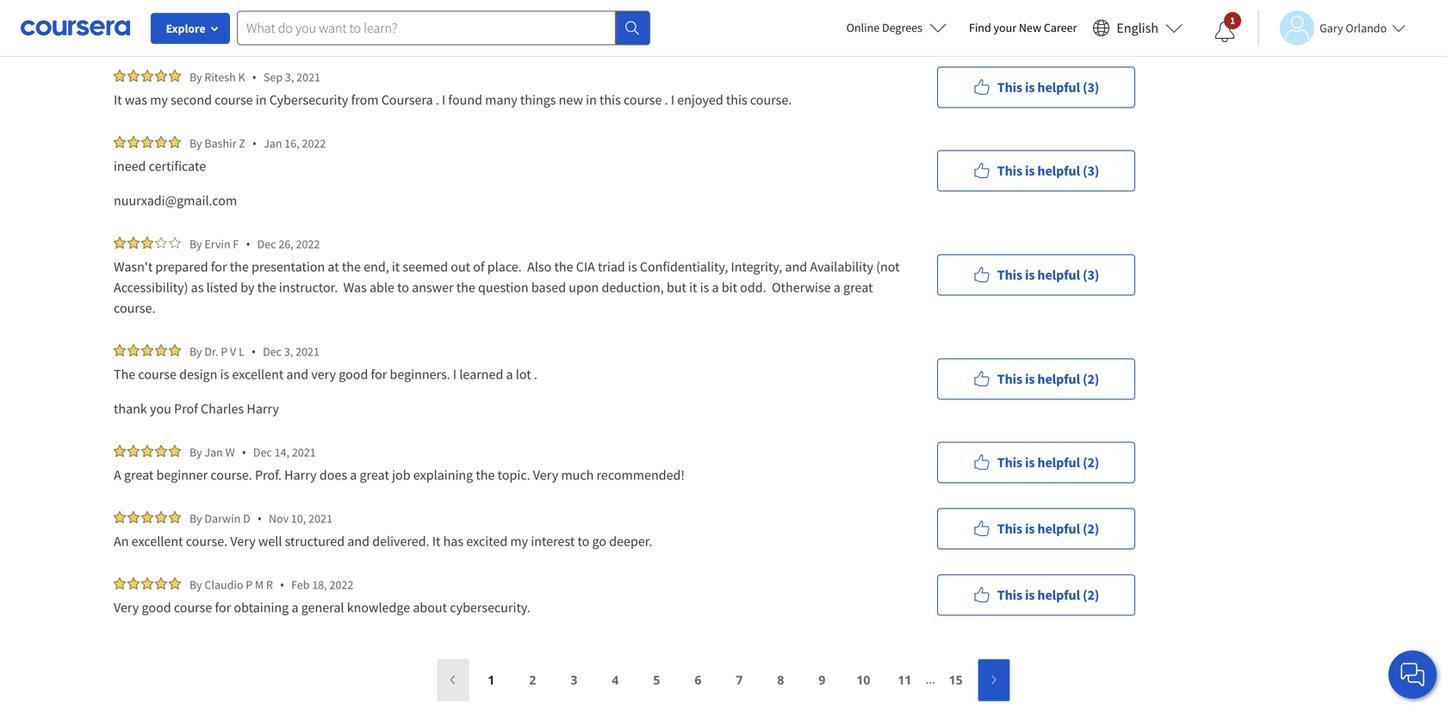 Task type: vqa. For each thing, say whether or not it's contained in the screenshot.
the in the Thank You Dr Charles For Your Tines And Knowledge You Are Sharing With Us. In The Student'S Name I Would Like To Say You Thank You Very Much...
yes



Task type: locate. For each thing, give the bounding box(es) containing it.
and right tines
[[318, 4, 340, 22]]

this is helpful (2) for an excellent course. very well structured and delivered. it has excited my interest to go deeper.
[[998, 521, 1100, 538]]

thank left the online
[[804, 4, 838, 22]]

1 by from the top
[[190, 69, 202, 85]]

3 by from the top
[[190, 237, 202, 252]]

by for my
[[190, 69, 202, 85]]

4 this is helpful (3) from the top
[[998, 267, 1100, 284]]

able
[[370, 279, 395, 296]]

1 horizontal spatial my
[[510, 533, 528, 551]]

tines
[[287, 4, 315, 22]]

dr
[[177, 4, 190, 22]]

cybersecurity
[[269, 91, 348, 109]]

the inside "thank you dr charles for your tines and knowledge you are sharing with us. in the student's name i would like to say you thank you very much..."
[[562, 4, 581, 22]]

helpful for by darwin d • nov 10, 2021
[[1038, 521, 1080, 538]]

degrees
[[882, 20, 923, 35]]

4 this is helpful (2) from the top
[[998, 587, 1100, 604]]

1 horizontal spatial excellent
[[232, 366, 284, 383]]

dec left 14,
[[253, 445, 272, 461]]

and up otherwise
[[785, 258, 807, 276]]

star image
[[169, 237, 181, 249]]

6 helpful from the top
[[1038, 454, 1080, 472]]

2 in from the left
[[586, 91, 597, 109]]

p
[[221, 344, 228, 360], [246, 578, 253, 593]]

course. down accessibility)
[[114, 300, 155, 317]]

2021
[[297, 69, 321, 85], [296, 344, 320, 360], [292, 445, 316, 461], [309, 511, 333, 527]]

english
[[1117, 19, 1159, 37]]

0 horizontal spatial p
[[221, 344, 228, 360]]

7
[[736, 672, 743, 689]]

harry
[[247, 401, 279, 418], [284, 467, 317, 484]]

2 vertical spatial to
[[578, 533, 590, 551]]

1 horizontal spatial this
[[726, 91, 748, 109]]

great inside wasn't prepared for the presentation at the end, it seemed out of place.  also the cia triad is confidentiality, integrity, and availability (not accessibility) as listed by the instructor.  was able to answer the question based upon deduction, but it is a bit odd.  otherwise a great course.
[[844, 279, 873, 296]]

and inside wasn't prepared for the presentation at the end, it seemed out of place.  also the cia triad is confidentiality, integrity, and availability (not accessibility) as listed by the instructor.  was able to answer the question based upon deduction, but it is a bit odd.  otherwise a great course.
[[785, 258, 807, 276]]

much...
[[114, 25, 157, 42]]

7 by from the top
[[190, 578, 202, 593]]

• for by darwin d • nov 10, 2021
[[257, 511, 262, 527]]

(2) for very good course for obtaining a general knowledge about cybersecurity.
[[1083, 587, 1100, 604]]

for left tines
[[239, 4, 255, 22]]

helpful for by ervin f • dec 26, 2022
[[1038, 267, 1080, 284]]

ineed certificate
[[114, 158, 206, 175]]

you left degrees at the top right of page
[[840, 4, 862, 22]]

this is helpful (3) button for by ritesh k • sep 3, 2021
[[937, 67, 1136, 108]]

3, right sep
[[285, 69, 294, 85]]

course.
[[750, 91, 792, 109], [114, 300, 155, 317], [211, 467, 252, 484], [186, 533, 228, 551]]

2 vertical spatial dec
[[253, 445, 272, 461]]

design
[[179, 366, 217, 383]]

2 horizontal spatial very
[[533, 467, 558, 484]]

1 horizontal spatial jan
[[264, 136, 282, 151]]

by inside by jan w • dec 14, 2021
[[190, 445, 202, 461]]

filled star image
[[128, 70, 140, 82], [155, 70, 167, 82], [114, 136, 126, 148], [141, 237, 153, 249], [128, 345, 140, 357], [155, 345, 167, 357], [114, 445, 126, 458], [128, 445, 140, 458], [169, 445, 181, 458], [155, 512, 167, 524], [169, 512, 181, 524], [128, 578, 140, 590], [155, 578, 167, 590], [169, 578, 181, 590]]

0 vertical spatial thank
[[804, 4, 838, 22]]

thank down the
[[114, 401, 147, 418]]

dec inside by jan w • dec 14, 2021
[[253, 445, 272, 461]]

by bashir z • jan 16, 2022
[[190, 135, 326, 152]]

1 vertical spatial it
[[432, 533, 441, 551]]

this is helpful (3) button for by bashir z • jan 16, 2022
[[937, 150, 1136, 192]]

charles right "dr"
[[193, 4, 236, 22]]

3 this is helpful (3) from the top
[[998, 162, 1100, 180]]

3, inside by dr. p v l • dec 3, 2021
[[284, 344, 293, 360]]

find your new career
[[969, 20, 1077, 35]]

11
[[898, 672, 912, 689]]

1 this from the left
[[600, 91, 621, 109]]

explore
[[166, 21, 205, 36]]

1 vertical spatial 3,
[[284, 344, 293, 360]]

by up second
[[190, 69, 202, 85]]

4 this is helpful (3) button from the top
[[937, 255, 1136, 296]]

0 horizontal spatial harry
[[247, 401, 279, 418]]

2022 right 16,
[[302, 136, 326, 151]]

1 horizontal spatial .
[[534, 366, 538, 383]]

2 helpful from the top
[[1038, 79, 1080, 96]]

2021 for harry
[[292, 445, 316, 461]]

• right f
[[246, 236, 250, 252]]

None search field
[[237, 11, 651, 45]]

this for by bashir z • jan 16, 2022
[[998, 162, 1023, 180]]

knowledge
[[347, 600, 410, 617]]

it left has
[[432, 533, 441, 551]]

• right 'k'
[[252, 69, 257, 85]]

triad
[[598, 258, 625, 276]]

orlando
[[1346, 20, 1387, 36]]

listed
[[206, 279, 238, 296]]

dec inside by ervin f • dec 26, 2022
[[257, 237, 276, 252]]

say
[[758, 4, 777, 22]]

excellent down by dr. p v l • dec 3, 2021 on the left of the page
[[232, 366, 284, 383]]

by left darwin
[[190, 511, 202, 527]]

1 vertical spatial to
[[397, 279, 409, 296]]

by inside by dr. p v l • dec 3, 2021
[[190, 344, 202, 360]]

4 this is helpful (2) button from the top
[[937, 575, 1136, 616]]

i left found
[[442, 91, 446, 109]]

0 vertical spatial charles
[[193, 4, 236, 22]]

(3) for by ritesh k • sep 3, 2021
[[1083, 79, 1100, 96]]

2 by from the top
[[190, 136, 202, 151]]

6
[[695, 672, 702, 689]]

by for course
[[190, 578, 202, 593]]

at
[[328, 258, 339, 276]]

in down the by ritesh k • sep 3, 2021
[[256, 91, 267, 109]]

2 vertical spatial 2022
[[330, 578, 354, 593]]

0 vertical spatial good
[[339, 366, 368, 383]]

1 vertical spatial good
[[142, 600, 171, 617]]

2022 right 26,
[[296, 237, 320, 252]]

i left enjoyed
[[671, 91, 675, 109]]

• right the d
[[257, 511, 262, 527]]

0 horizontal spatial my
[[150, 91, 168, 109]]

2021 inside by jan w • dec 14, 2021
[[292, 445, 316, 461]]

1 horizontal spatial in
[[586, 91, 597, 109]]

1 horizontal spatial very
[[230, 533, 256, 551]]

2 vertical spatial very
[[114, 600, 139, 617]]

3 (2) from the top
[[1083, 521, 1100, 538]]

2 horizontal spatial to
[[743, 4, 755, 22]]

p left 'v'
[[221, 344, 228, 360]]

1 this is helpful (2) from the top
[[998, 371, 1100, 388]]

excellent right an
[[132, 533, 183, 551]]

feb
[[291, 578, 310, 593]]

chevron left image
[[447, 673, 460, 688]]

7 helpful from the top
[[1038, 521, 1080, 538]]

your left tines
[[258, 4, 284, 22]]

this right enjoyed
[[726, 91, 748, 109]]

harry down 14,
[[284, 467, 317, 484]]

3 this is helpful (3) button from the top
[[937, 150, 1136, 192]]

3 this from the top
[[998, 162, 1023, 180]]

career
[[1044, 20, 1077, 35]]

by inside by ervin f • dec 26, 2022
[[190, 237, 202, 252]]

charles
[[193, 4, 236, 22], [201, 401, 244, 418]]

3 (3) from the top
[[1083, 162, 1100, 180]]

a right does
[[350, 467, 357, 484]]

0 horizontal spatial this
[[600, 91, 621, 109]]

cybersecurity.
[[450, 600, 531, 617]]

2 this is helpful (2) from the top
[[998, 454, 1100, 472]]

.
[[436, 91, 439, 109], [665, 91, 668, 109], [534, 366, 538, 383]]

does
[[320, 467, 347, 484]]

4 helpful from the top
[[1038, 267, 1080, 284]]

in right new
[[586, 91, 597, 109]]

by inside by darwin d • nov 10, 2021
[[190, 511, 202, 527]]

1 vertical spatial excellent
[[132, 533, 183, 551]]

4 this from the top
[[998, 267, 1023, 284]]

course. right enjoyed
[[750, 91, 792, 109]]

1 (2) from the top
[[1083, 371, 1100, 388]]

great down availability
[[844, 279, 873, 296]]

by left dr.
[[190, 344, 202, 360]]

the
[[562, 4, 581, 22], [230, 258, 249, 276], [342, 258, 361, 276], [554, 258, 573, 276], [257, 279, 276, 296], [456, 279, 475, 296], [476, 467, 495, 484]]

helpful for by claudio p m r • feb 18, 2022
[[1038, 587, 1080, 604]]

this for by ervin f • dec 26, 2022
[[998, 267, 1023, 284]]

0 horizontal spatial in
[[256, 91, 267, 109]]

jan inside by bashir z • jan 16, 2022
[[264, 136, 282, 151]]

• for by jan w • dec 14, 2021
[[242, 445, 246, 461]]

by inside the by ritesh k • sep 3, 2021
[[190, 69, 202, 85]]

harry up by jan w • dec 14, 2021 in the bottom of the page
[[247, 401, 279, 418]]

4 by from the top
[[190, 344, 202, 360]]

very right topic.
[[533, 467, 558, 484]]

my
[[150, 91, 168, 109], [510, 533, 528, 551]]

2 horizontal spatial i
[[671, 91, 675, 109]]

2021 up the course design is excellent and very good for beginners. i learned a lot .
[[296, 344, 320, 360]]

course down 'k'
[[215, 91, 253, 109]]

• right the l
[[251, 344, 256, 360]]

0 vertical spatial to
[[743, 4, 755, 22]]

for left "beginners." on the left
[[371, 366, 387, 383]]

beginner
[[156, 467, 208, 484]]

you left the are
[[410, 4, 431, 22]]

this right new
[[600, 91, 621, 109]]

this is helpful (2) button
[[937, 359, 1136, 400], [937, 442, 1136, 484], [937, 509, 1136, 550], [937, 575, 1136, 616]]

explore button
[[151, 13, 230, 44]]

this for by claudio p m r • feb 18, 2022
[[998, 587, 1023, 604]]

4 (2) from the top
[[1083, 587, 1100, 604]]

0 vertical spatial it
[[114, 91, 122, 109]]

• for by ervin f • dec 26, 2022
[[246, 236, 250, 252]]

3, inside the by ritesh k • sep 3, 2021
[[285, 69, 294, 85]]

3,
[[285, 69, 294, 85], [284, 344, 293, 360]]

0 horizontal spatial thank
[[114, 401, 147, 418]]

p for by dr. p v l • dec 3, 2021
[[221, 344, 228, 360]]

it
[[392, 258, 400, 276], [689, 279, 697, 296]]

helpful for by jan w • dec 14, 2021
[[1038, 454, 1080, 472]]

d
[[243, 511, 250, 527]]

3 this is helpful (2) from the top
[[998, 521, 1100, 538]]

this is helpful (2) for very good course for obtaining a general knowledge about cybersecurity.
[[998, 587, 1100, 604]]

2 (3) from the top
[[1083, 79, 1100, 96]]

things
[[520, 91, 556, 109]]

this is helpful (2) button for an excellent course. very well structured and delivered. it has excited my interest to go deeper.
[[937, 509, 1136, 550]]

0 horizontal spatial good
[[142, 600, 171, 617]]

0 vertical spatial very
[[865, 4, 889, 22]]

...
[[926, 671, 935, 688]]

0 vertical spatial jan
[[264, 136, 282, 151]]

p left m on the bottom
[[246, 578, 253, 593]]

6 this from the top
[[998, 454, 1023, 472]]

prepared
[[155, 258, 208, 276]]

k
[[238, 69, 245, 85]]

. right lot
[[534, 366, 538, 383]]

by left claudio
[[190, 578, 202, 593]]

the
[[114, 366, 135, 383]]

5 helpful from the top
[[1038, 371, 1080, 388]]

1 horizontal spatial it
[[689, 279, 697, 296]]

8 helpful from the top
[[1038, 587, 1080, 604]]

0 vertical spatial 3,
[[285, 69, 294, 85]]

• right z
[[252, 135, 257, 152]]

(3) for by bashir z • jan 16, 2022
[[1083, 162, 1100, 180]]

5
[[653, 672, 660, 689]]

0 vertical spatial p
[[221, 344, 228, 360]]

1 vertical spatial p
[[246, 578, 253, 593]]

this is helpful (3) for by ritesh k • sep 3, 2021
[[998, 79, 1100, 96]]

i for things
[[442, 91, 446, 109]]

for up listed
[[211, 258, 227, 276]]

10,
[[291, 511, 306, 527]]

1 horizontal spatial i
[[453, 366, 457, 383]]

to left go
[[578, 533, 590, 551]]

. left enjoyed
[[665, 91, 668, 109]]

0 horizontal spatial to
[[397, 279, 409, 296]]

1 vertical spatial 2022
[[296, 237, 320, 252]]

by inside the by claudio p m r • feb 18, 2022
[[190, 578, 202, 593]]

1 horizontal spatial p
[[246, 578, 253, 593]]

2022 for by bashir z • jan 16, 2022
[[302, 136, 326, 151]]

to left say
[[743, 4, 755, 22]]

2021 right 10,
[[309, 511, 333, 527]]

name
[[640, 4, 673, 22]]

2022 inside the by claudio p m r • feb 18, 2022
[[330, 578, 354, 593]]

charles right prof
[[201, 401, 244, 418]]

wasn't prepared for the presentation at the end, it seemed out of place.  also the cia triad is confidentiality, integrity, and availability (not accessibility) as listed by the instructor.  was able to answer the question based upon deduction, but it is a bit odd.  otherwise a great course.
[[114, 258, 903, 317]]

the right in
[[562, 4, 581, 22]]

1 in from the left
[[256, 91, 267, 109]]

ritesh
[[205, 69, 236, 85]]

3, up the course design is excellent and very good for beginners. i learned a lot .
[[284, 344, 293, 360]]

and inside "thank you dr charles for your tines and knowledge you are sharing with us. in the student's name i would like to say you thank you very much..."
[[318, 4, 340, 22]]

1 helpful from the top
[[1038, 2, 1080, 19]]

4 (3) from the top
[[1083, 267, 1100, 284]]

4
[[612, 672, 619, 689]]

(3) for by ervin f • dec 26, 2022
[[1083, 267, 1100, 284]]

this is helpful (3) for by ervin f • dec 26, 2022
[[998, 267, 1100, 284]]

0 horizontal spatial your
[[258, 4, 284, 22]]

jan inside by jan w • dec 14, 2021
[[205, 445, 223, 461]]

very
[[865, 4, 889, 22], [311, 366, 336, 383]]

0 vertical spatial my
[[150, 91, 168, 109]]

about
[[413, 600, 447, 617]]

thank you prof charles harry
[[114, 401, 282, 418]]

2 this is helpful (3) button from the top
[[937, 67, 1136, 108]]

1 vertical spatial dec
[[263, 344, 282, 360]]

charles for prof
[[201, 401, 244, 418]]

it left was
[[114, 91, 122, 109]]

dec right the l
[[263, 344, 282, 360]]

a left bit at the top of the page
[[712, 279, 719, 296]]

gary orlando
[[1320, 20, 1387, 36]]

my right was
[[150, 91, 168, 109]]

confidentiality,
[[640, 258, 728, 276]]

1 this is helpful (3) from the top
[[998, 2, 1100, 19]]

very down an
[[114, 600, 139, 617]]

you
[[153, 4, 174, 22], [410, 4, 431, 22], [780, 4, 801, 22], [840, 4, 862, 22], [150, 401, 171, 418]]

0 horizontal spatial excellent
[[132, 533, 183, 551]]

it right but
[[689, 279, 697, 296]]

1 vertical spatial 1
[[488, 672, 495, 689]]

filled star image
[[114, 70, 126, 82], [141, 70, 153, 82], [169, 70, 181, 82], [128, 136, 140, 148], [141, 136, 153, 148], [155, 136, 167, 148], [169, 136, 181, 148], [114, 237, 126, 249], [128, 237, 140, 249], [114, 345, 126, 357], [141, 345, 153, 357], [169, 345, 181, 357], [141, 445, 153, 458], [155, 445, 167, 458], [114, 512, 126, 524], [128, 512, 140, 524], [141, 512, 153, 524], [114, 578, 126, 590], [141, 578, 153, 590]]

1 inside button
[[1230, 14, 1236, 27]]

by for course.
[[190, 511, 202, 527]]

and left delivered.
[[347, 533, 370, 551]]

2021 for in
[[297, 69, 321, 85]]

0 vertical spatial dec
[[257, 237, 276, 252]]

1 vertical spatial charles
[[201, 401, 244, 418]]

7 this from the top
[[998, 521, 1023, 538]]

your right find
[[994, 20, 1017, 35]]

1 vertical spatial jan
[[205, 445, 223, 461]]

1 vertical spatial very
[[230, 533, 256, 551]]

0 vertical spatial 2022
[[302, 136, 326, 151]]

0 horizontal spatial very
[[311, 366, 336, 383]]

to inside "thank you dr charles for your tines and knowledge you are sharing with us. in the student's name i would like to say you thank you very much..."
[[743, 4, 755, 22]]

by ritesh k • sep 3, 2021
[[190, 69, 321, 85]]

of
[[473, 258, 485, 276]]

5 this from the top
[[998, 371, 1023, 388]]

5 link
[[641, 660, 672, 702]]

to right able
[[397, 279, 409, 296]]

great left job on the bottom left
[[360, 467, 389, 484]]

great right a
[[124, 467, 154, 484]]

• for by ritesh k • sep 3, 2021
[[252, 69, 257, 85]]

coursera image
[[21, 14, 130, 42]]

2 this is helpful (2) button from the top
[[937, 442, 1136, 484]]

dec inside by dr. p v l • dec 3, 2021
[[263, 344, 282, 360]]

thank inside "thank you dr charles for your tines and knowledge you are sharing with us. in the student's name i would like to say you thank you very much..."
[[804, 4, 838, 22]]

0 horizontal spatial it
[[392, 258, 400, 276]]

1 vertical spatial harry
[[284, 467, 317, 484]]

chevron right image
[[988, 673, 1001, 688]]

wasn't
[[114, 258, 153, 276]]

course right the
[[138, 366, 177, 383]]

by left bashir
[[190, 136, 202, 151]]

1 horizontal spatial good
[[339, 366, 368, 383]]

2021 up cybersecurity
[[297, 69, 321, 85]]

very
[[533, 467, 558, 484], [230, 533, 256, 551], [114, 600, 139, 617]]

a left lot
[[506, 366, 513, 383]]

2 this is helpful (3) from the top
[[998, 79, 1100, 96]]

charles inside "thank you dr charles for your tines and knowledge you are sharing with us. in the student's name i would like to say you thank you very much..."
[[193, 4, 236, 22]]

2022 right 18,
[[330, 578, 354, 593]]

jan left w
[[205, 445, 223, 461]]

2022 for by ervin f • dec 26, 2022
[[296, 237, 320, 252]]

helpful for by bashir z • jan 16, 2022
[[1038, 162, 1080, 180]]

2 link
[[517, 660, 548, 702]]

well
[[258, 533, 282, 551]]

f
[[233, 237, 239, 252]]

i left learned on the bottom left of page
[[453, 366, 457, 383]]

a down availability
[[834, 279, 841, 296]]

structured
[[285, 533, 345, 551]]

2 (2) from the top
[[1083, 454, 1100, 472]]

like
[[720, 4, 741, 22]]

8 this from the top
[[998, 587, 1023, 604]]

• right w
[[242, 445, 246, 461]]

the left cia
[[554, 258, 573, 276]]

beginners.
[[390, 366, 450, 383]]

0 horizontal spatial .
[[436, 91, 439, 109]]

2022 inside by bashir z • jan 16, 2022
[[302, 136, 326, 151]]

your inside "thank you dr charles for your tines and knowledge you are sharing with us. in the student's name i would like to say you thank you very much..."
[[258, 4, 284, 22]]

with
[[501, 4, 526, 22]]

gary
[[1320, 20, 1344, 36]]

bashir
[[205, 136, 236, 151]]

deeper.
[[609, 533, 653, 551]]

to
[[743, 4, 755, 22], [397, 279, 409, 296], [578, 533, 590, 551]]

3
[[571, 672, 578, 689]]

2021 inside by darwin d • nov 10, 2021
[[309, 511, 333, 527]]

upon
[[569, 279, 599, 296]]

1 horizontal spatial harry
[[284, 467, 317, 484]]

0 horizontal spatial jan
[[205, 445, 223, 461]]

chat with us image
[[1399, 662, 1427, 689]]

p inside by dr. p v l • dec 3, 2021
[[221, 344, 228, 360]]

1 horizontal spatial thank
[[804, 4, 838, 22]]

3 this is helpful (2) button from the top
[[937, 509, 1136, 550]]

15 link
[[941, 660, 972, 702]]

this for by darwin d • nov 10, 2021
[[998, 521, 1023, 538]]

jan left 16,
[[264, 136, 282, 151]]

2 this from the top
[[998, 79, 1023, 96]]

by up beginner
[[190, 445, 202, 461]]

1 horizontal spatial your
[[994, 20, 1017, 35]]

1 horizontal spatial very
[[865, 4, 889, 22]]

my right the excited
[[510, 533, 528, 551]]

very down the d
[[230, 533, 256, 551]]

2022 inside by ervin f • dec 26, 2022
[[296, 237, 320, 252]]

1 horizontal spatial 1
[[1230, 14, 1236, 27]]

0 vertical spatial 1
[[1230, 14, 1236, 27]]

it
[[114, 91, 122, 109], [432, 533, 441, 551]]

. left found
[[436, 91, 439, 109]]

p inside the by claudio p m r • feb 18, 2022
[[246, 578, 253, 593]]

it right end,
[[392, 258, 400, 276]]

6 by from the top
[[190, 511, 202, 527]]

2 horizontal spatial great
[[844, 279, 873, 296]]

this is helpful (3)
[[998, 2, 1100, 19], [998, 79, 1100, 96], [998, 162, 1100, 180], [998, 267, 1100, 284]]

2021 inside the by ritesh k • sep 3, 2021
[[297, 69, 321, 85]]

found
[[448, 91, 482, 109]]

by right star icon
[[190, 237, 202, 252]]

to inside wasn't prepared for the presentation at the end, it seemed out of place.  also the cia triad is confidentiality, integrity, and availability (not accessibility) as listed by the instructor.  was able to answer the question based upon deduction, but it is a bit odd.  otherwise a great course.
[[397, 279, 409, 296]]

this is helpful (3) for by bashir z • jan 16, 2022
[[998, 162, 1100, 180]]

0 horizontal spatial i
[[442, 91, 446, 109]]

5 by from the top
[[190, 445, 202, 461]]

by for beginner
[[190, 445, 202, 461]]

dec left 26,
[[257, 237, 276, 252]]

3 helpful from the top
[[1038, 162, 1080, 180]]

2022
[[302, 136, 326, 151], [296, 237, 320, 252], [330, 578, 354, 593]]

2021 right 14,
[[292, 445, 316, 461]]



Task type: describe. For each thing, give the bounding box(es) containing it.
this is helpful (3) button for by ervin f • dec 26, 2022
[[937, 255, 1136, 296]]

0 horizontal spatial 1
[[488, 672, 495, 689]]

a
[[114, 467, 121, 484]]

• right r
[[280, 577, 284, 594]]

you left prof
[[150, 401, 171, 418]]

student's
[[584, 4, 637, 22]]

1 vertical spatial my
[[510, 533, 528, 551]]

1 this is helpful (2) button from the top
[[937, 359, 1136, 400]]

dec for presentation
[[257, 237, 276, 252]]

1 horizontal spatial great
[[360, 467, 389, 484]]

(2) for a great beginner course. prof. harry does a great job explaining the topic. very much recommended!
[[1083, 454, 1100, 472]]

the right at
[[342, 258, 361, 276]]

1 horizontal spatial it
[[432, 533, 441, 551]]

6 link
[[683, 660, 714, 702]]

course. inside wasn't prepared for the presentation at the end, it seemed out of place.  also the cia triad is confidentiality, integrity, and availability (not accessibility) as listed by the instructor.  was able to answer the question based upon deduction, but it is a bit odd.  otherwise a great course.
[[114, 300, 155, 317]]

11 link
[[890, 660, 921, 702]]

by for for
[[190, 237, 202, 252]]

2
[[529, 672, 536, 689]]

from
[[351, 91, 379, 109]]

• for by bashir z • jan 16, 2022
[[252, 135, 257, 152]]

1 vertical spatial thank
[[114, 401, 147, 418]]

a down feb
[[292, 600, 299, 617]]

general
[[301, 600, 344, 617]]

p for by claudio p m r • feb 18, 2022
[[246, 578, 253, 593]]

claudio
[[205, 578, 243, 593]]

the right by
[[257, 279, 276, 296]]

new
[[1019, 20, 1042, 35]]

the up by
[[230, 258, 249, 276]]

accessibility)
[[114, 279, 188, 296]]

thank
[[114, 4, 150, 22]]

gary orlando button
[[1258, 11, 1406, 45]]

0 vertical spatial harry
[[247, 401, 279, 418]]

ervin
[[205, 237, 231, 252]]

for inside wasn't prepared for the presentation at the end, it seemed out of place.  also the cia triad is confidentiality, integrity, and availability (not accessibility) as listed by the instructor.  was able to answer the question based upon deduction, but it is a bit odd.  otherwise a great course.
[[211, 258, 227, 276]]

1 horizontal spatial to
[[578, 533, 590, 551]]

sharing
[[455, 4, 498, 22]]

1 vertical spatial very
[[311, 366, 336, 383]]

m
[[255, 578, 264, 593]]

thank you dr charles for your tines and knowledge you are sharing with us. in the student's name i would like to say you thank you very much...
[[114, 4, 892, 42]]

this is helpful (2) button for a great beginner course. prof. harry does a great job explaining the topic. very much recommended!
[[937, 442, 1136, 484]]

as
[[191, 279, 204, 296]]

l
[[239, 344, 245, 360]]

this for by dr. p v l • dec 3, 2021
[[998, 371, 1023, 388]]

0 vertical spatial it
[[392, 258, 400, 276]]

What do you want to learn? text field
[[237, 11, 616, 45]]

0 horizontal spatial great
[[124, 467, 154, 484]]

excited
[[466, 533, 508, 551]]

9
[[819, 672, 826, 689]]

0 horizontal spatial very
[[114, 600, 139, 617]]

1 (3) from the top
[[1083, 2, 1100, 19]]

the down "out"
[[456, 279, 475, 296]]

this for by jan w • dec 14, 2021
[[998, 454, 1023, 472]]

15
[[949, 672, 963, 689]]

the course design is excellent and very good for beginners. i learned a lot .
[[114, 366, 538, 383]]

this is helpful (2) button for very good course for obtaining a general knowledge about cybersecurity.
[[937, 575, 1136, 616]]

for down claudio
[[215, 600, 231, 617]]

2021 for structured
[[309, 511, 333, 527]]

for inside "thank you dr charles for your tines and knowledge you are sharing with us. in the student's name i would like to say you thank you very much..."
[[239, 4, 255, 22]]

1 link
[[476, 660, 507, 702]]

recommended!
[[597, 467, 685, 484]]

0 vertical spatial excellent
[[232, 366, 284, 383]]

end,
[[364, 258, 389, 276]]

online degrees button
[[833, 9, 961, 47]]

show notifications image
[[1215, 22, 1236, 42]]

deduction,
[[602, 279, 664, 296]]

enjoyed
[[677, 91, 723, 109]]

bit
[[722, 279, 738, 296]]

online degrees
[[847, 20, 923, 35]]

8 link
[[765, 660, 796, 702]]

by dr. p v l • dec 3, 2021
[[190, 344, 320, 360]]

but
[[667, 279, 687, 296]]

certificate
[[149, 158, 206, 175]]

prof.
[[255, 467, 282, 484]]

learned
[[460, 366, 503, 383]]

2021 inside by dr. p v l • dec 3, 2021
[[296, 344, 320, 360]]

sep
[[264, 69, 283, 85]]

1 this from the top
[[998, 2, 1023, 19]]

v
[[230, 344, 236, 360]]

0 vertical spatial very
[[533, 467, 558, 484]]

this is helpful (2) for a great beginner course. prof. harry does a great job explaining the topic. very much recommended!
[[998, 454, 1100, 472]]

you left "dr"
[[153, 4, 174, 22]]

18,
[[312, 578, 327, 593]]

go
[[592, 533, 607, 551]]

i for lot
[[453, 366, 457, 383]]

r
[[266, 578, 273, 593]]

8
[[778, 672, 784, 689]]

by
[[241, 279, 255, 296]]

1 vertical spatial it
[[689, 279, 697, 296]]

are
[[434, 4, 452, 22]]

course. down w
[[211, 467, 252, 484]]

very good course for obtaining a general knowledge about cybersecurity.
[[114, 600, 533, 617]]

charles for dr
[[193, 4, 236, 22]]

explaining
[[413, 467, 473, 484]]

also
[[527, 258, 552, 276]]

seemed
[[403, 258, 448, 276]]

by claudio p m r • feb 18, 2022
[[190, 577, 354, 594]]

by ervin f • dec 26, 2022
[[190, 236, 320, 252]]

0 horizontal spatial it
[[114, 91, 122, 109]]

online
[[847, 20, 880, 35]]

interest
[[531, 533, 575, 551]]

was
[[125, 91, 147, 109]]

1 this is helpful (3) button from the top
[[937, 0, 1136, 31]]

by jan w • dec 14, 2021
[[190, 445, 316, 461]]

nov
[[269, 511, 289, 527]]

place.
[[487, 258, 522, 276]]

(2) for an excellent course. very well structured and delivered. it has excited my interest to go deeper.
[[1083, 521, 1100, 538]]

1 button
[[1201, 11, 1249, 53]]

course. down darwin
[[186, 533, 228, 551]]

job
[[392, 467, 411, 484]]

second
[[171, 91, 212, 109]]

2 horizontal spatial .
[[665, 91, 668, 109]]

us.
[[529, 4, 546, 22]]

2 this from the left
[[726, 91, 748, 109]]

was
[[343, 279, 367, 296]]

dec for prof.
[[253, 445, 272, 461]]

star image
[[155, 237, 167, 249]]

dr.
[[205, 344, 218, 360]]

course left enjoyed
[[624, 91, 662, 109]]

course down claudio
[[174, 600, 212, 617]]

the left topic.
[[476, 467, 495, 484]]

this for by ritesh k • sep 3, 2021
[[998, 79, 1023, 96]]

you right say
[[780, 4, 801, 22]]

9 link
[[807, 660, 838, 702]]

would
[[682, 4, 718, 22]]

prof
[[174, 401, 198, 418]]

26,
[[279, 237, 294, 252]]

has
[[443, 533, 464, 551]]

helpful for by dr. p v l • dec 3, 2021
[[1038, 371, 1080, 388]]

new
[[559, 91, 583, 109]]

helpful for by ritesh k • sep 3, 2021
[[1038, 79, 1080, 96]]

integrity,
[[731, 258, 783, 276]]

very inside "thank you dr charles for your tines and knowledge you are sharing with us. in the student's name i would like to say you thank you very much..."
[[865, 4, 889, 22]]

i
[[675, 4, 679, 22]]

4 link
[[600, 660, 631, 702]]

by inside by bashir z • jan 16, 2022
[[190, 136, 202, 151]]

delivered.
[[372, 533, 430, 551]]

an
[[114, 533, 129, 551]]

nuurxadi@gmail.com
[[114, 192, 240, 209]]

and down by dr. p v l • dec 3, 2021 on the left of the page
[[286, 366, 309, 383]]



